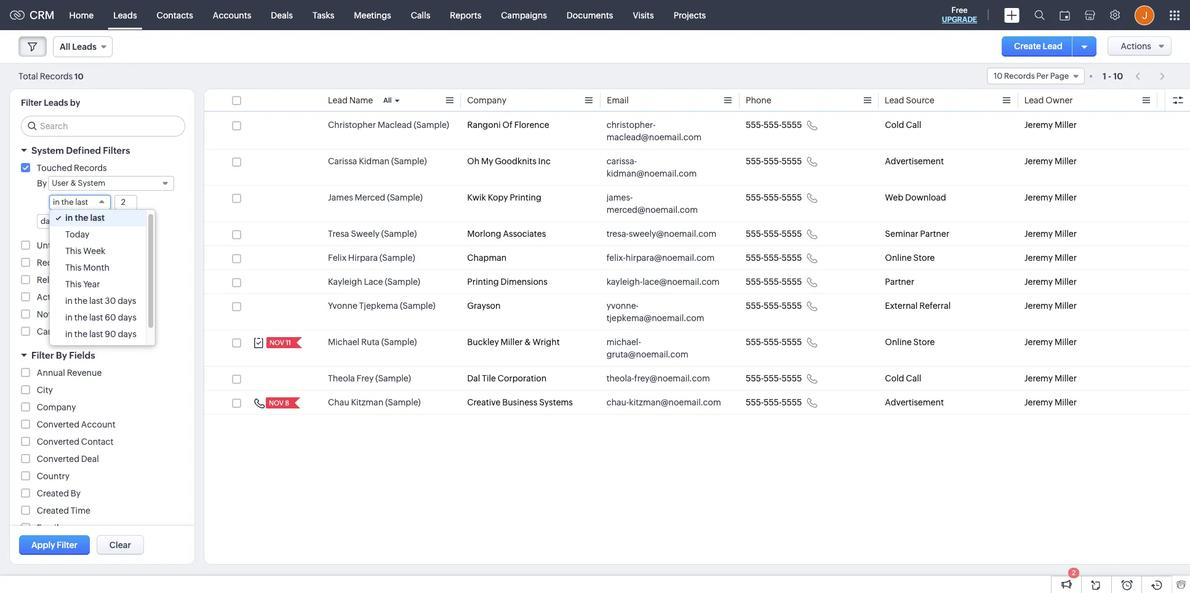 Task type: vqa. For each thing, say whether or not it's contained in the screenshot.
the top Action
yes



Task type: locate. For each thing, give the bounding box(es) containing it.
felix-hirpara@noemail.com
[[607, 253, 715, 263]]

1 horizontal spatial leads
[[113, 10, 137, 20]]

profile element
[[1128, 0, 1162, 30]]

kayleigh lace (sample) link
[[328, 276, 421, 288]]

2 call from the top
[[906, 374, 922, 384]]

9 jeremy miller from the top
[[1025, 374, 1077, 384]]

0 vertical spatial days
[[118, 296, 136, 306]]

0 vertical spatial printing
[[510, 193, 542, 203]]

0 vertical spatial nov
[[270, 339, 284, 347]]

1 vertical spatial nov
[[269, 400, 284, 407]]

city
[[37, 385, 53, 395]]

external
[[886, 301, 918, 311]]

kitzman
[[351, 398, 384, 408]]

lead right create
[[1043, 41, 1063, 51]]

jeremy miller for carissa- kidman@noemail.com
[[1025, 156, 1077, 166]]

7 555-555-5555 from the top
[[746, 301, 802, 311]]

free upgrade
[[942, 6, 978, 24]]

source
[[907, 95, 935, 105]]

this up related records action
[[65, 263, 82, 273]]

chau-kitzman@noemail.com link
[[607, 396, 722, 409]]

this inside this month option
[[65, 263, 82, 273]]

0 vertical spatial created
[[37, 489, 69, 499]]

3 jeremy from the top
[[1025, 193, 1053, 203]]

1 vertical spatial company
[[37, 403, 76, 413]]

days right 60
[[118, 313, 137, 323]]

this up record action
[[65, 246, 82, 256]]

touched records
[[37, 163, 107, 173]]

jeremy miller for theola-frey@noemail.com
[[1025, 374, 1077, 384]]

lead name
[[328, 95, 373, 105]]

miller for kayleigh-lace@noemail.com
[[1055, 277, 1077, 287]]

dimensions
[[501, 277, 548, 287]]

leads left by
[[44, 98, 68, 108]]

leads
[[113, 10, 137, 20], [44, 98, 68, 108]]

in the last 30 days
[[65, 296, 136, 306]]

this month option
[[50, 260, 146, 276]]

9 555-555-5555 from the top
[[746, 374, 802, 384]]

deal
[[81, 454, 99, 464]]

1 horizontal spatial company
[[468, 95, 507, 105]]

kayleigh-lace@noemail.com
[[607, 277, 720, 287]]

0 vertical spatial partner
[[921, 229, 950, 239]]

records
[[40, 71, 73, 81], [74, 163, 107, 173], [84, 241, 117, 251], [69, 275, 102, 285]]

michael ruta (sample) link
[[328, 336, 417, 348]]

this inside this year option
[[65, 280, 82, 289]]

nov left 11
[[270, 339, 284, 347]]

2 vertical spatial by
[[71, 489, 81, 499]]

0 vertical spatial cold call
[[886, 120, 922, 130]]

records for total
[[40, 71, 73, 81]]

0 vertical spatial filter
[[21, 98, 42, 108]]

in up until
[[65, 329, 73, 339]]

5555 for christopher- maclead@noemail.com
[[782, 120, 802, 130]]

this inside this week option
[[65, 246, 82, 256]]

by inside dropdown button
[[56, 350, 67, 361]]

(sample) right 'frey'
[[376, 374, 411, 384]]

store down seminar partner
[[914, 253, 935, 263]]

list box
[[50, 210, 155, 360]]

6 jeremy from the top
[[1025, 277, 1053, 287]]

10 up by
[[75, 72, 84, 81]]

today option
[[50, 227, 146, 243]]

1 horizontal spatial action
[[104, 275, 130, 285]]

nov left 8
[[269, 400, 284, 407]]

the down in the last 30 days option
[[74, 313, 87, 323]]

records for touched
[[74, 163, 107, 173]]

nov for chau
[[269, 400, 284, 407]]

(sample) for kayleigh lace (sample)
[[385, 277, 421, 287]]

last up today option
[[90, 213, 105, 223]]

created by
[[37, 489, 81, 499]]

miller
[[1055, 120, 1077, 130], [1055, 156, 1077, 166], [1055, 193, 1077, 203], [1055, 229, 1077, 239], [1055, 253, 1077, 263], [1055, 277, 1077, 287], [1055, 301, 1077, 311], [501, 337, 523, 347], [1055, 337, 1077, 347], [1055, 374, 1077, 384], [1055, 398, 1077, 408]]

by for filter
[[56, 350, 67, 361]]

0 vertical spatial leads
[[113, 10, 137, 20]]

1 vertical spatial campaigns
[[37, 327, 83, 337]]

email up 'christopher-'
[[607, 95, 629, 105]]

seminar
[[886, 229, 919, 239]]

store
[[914, 253, 935, 263], [914, 337, 935, 347]]

5 jeremy from the top
[[1025, 253, 1053, 263]]

1 vertical spatial email
[[37, 523, 59, 533]]

created down country
[[37, 489, 69, 499]]

printing up grayson
[[468, 277, 499, 287]]

filter for filter leads by
[[21, 98, 42, 108]]

0 horizontal spatial by
[[37, 179, 47, 188]]

online store down seminar partner
[[886, 253, 935, 263]]

grayson
[[468, 301, 501, 311]]

campaigns right reports
[[501, 10, 547, 20]]

4 5555 from the top
[[782, 229, 802, 239]]

tresa-sweely@noemail.com link
[[607, 228, 717, 240]]

0 vertical spatial email
[[607, 95, 629, 105]]

records up the month
[[84, 241, 117, 251]]

store down external referral
[[914, 337, 935, 347]]

jeremy miller for tresa-sweely@noemail.com
[[1025, 229, 1077, 239]]

last for 60
[[89, 313, 103, 323]]

(sample) for yvonne tjepkema (sample)
[[400, 301, 436, 311]]

lead left source
[[886, 95, 905, 105]]

reports link
[[440, 0, 491, 30]]

10 inside total records 10
[[75, 72, 84, 81]]

nov for michael
[[270, 339, 284, 347]]

the up today
[[61, 198, 74, 207]]

last left 60
[[89, 313, 103, 323]]

jeremy
[[1025, 120, 1053, 130], [1025, 156, 1053, 166], [1025, 193, 1053, 203], [1025, 229, 1053, 239], [1025, 253, 1053, 263], [1025, 277, 1053, 287], [1025, 301, 1053, 311], [1025, 337, 1053, 347], [1025, 374, 1053, 384], [1025, 398, 1053, 408]]

online store down external referral
[[886, 337, 935, 347]]

filter inside dropdown button
[[31, 350, 54, 361]]

company up 'rangoni'
[[468, 95, 507, 105]]

external referral
[[886, 301, 951, 311]]

1 jeremy from the top
[[1025, 120, 1053, 130]]

action down this week
[[67, 258, 94, 268]]

1 vertical spatial online
[[886, 337, 912, 347]]

kidman
[[359, 156, 390, 166]]

10 555-555-5555 from the top
[[746, 398, 802, 408]]

days right 30
[[118, 296, 136, 306]]

inc
[[538, 156, 551, 166]]

michael- gruta@noemail.com link
[[607, 336, 722, 361]]

cold call for christopher- maclead@noemail.com
[[886, 120, 922, 130]]

(sample) right tjepkema
[[400, 301, 436, 311]]

4 jeremy miller from the top
[[1025, 229, 1077, 239]]

in for 60
[[65, 313, 73, 323]]

corporation
[[498, 374, 547, 384]]

yvonne- tjepkema@noemail.com link
[[607, 300, 722, 324]]

the inside option
[[75, 213, 88, 223]]

7 jeremy from the top
[[1025, 301, 1053, 311]]

company down city
[[37, 403, 76, 413]]

1 vertical spatial cold call
[[886, 374, 922, 384]]

0 vertical spatial cold
[[886, 120, 905, 130]]

(sample) right ruta
[[382, 337, 417, 347]]

1 5555 from the top
[[782, 120, 802, 130]]

1 vertical spatial filter
[[31, 350, 54, 361]]

3 days from the top
[[118, 329, 137, 339]]

1 vertical spatial store
[[914, 337, 935, 347]]

this week
[[65, 246, 106, 256]]

1 created from the top
[[37, 489, 69, 499]]

the inside field
[[61, 198, 74, 207]]

(sample) for carissa kidman (sample)
[[391, 156, 427, 166]]

yvonne
[[328, 301, 358, 311]]

1 vertical spatial created
[[37, 506, 69, 516]]

(sample) right the maclead
[[414, 120, 449, 130]]

2 days from the top
[[118, 313, 137, 323]]

9 5555 from the top
[[782, 374, 802, 384]]

(sample) inside 'link'
[[385, 277, 421, 287]]

2 cold call from the top
[[886, 374, 922, 384]]

created down created by
[[37, 506, 69, 516]]

record
[[37, 258, 66, 268]]

christopher maclead (sample)
[[328, 120, 449, 130]]

1 online from the top
[[886, 253, 912, 263]]

1 this from the top
[[65, 246, 82, 256]]

1 vertical spatial in the last
[[65, 213, 105, 223]]

0 vertical spatial advertisement
[[886, 156, 944, 166]]

calendar image
[[1060, 10, 1071, 20]]

in the last
[[53, 198, 88, 207], [65, 213, 105, 223]]

online store
[[886, 253, 935, 263], [886, 337, 935, 347]]

10 5555 from the top
[[782, 398, 802, 408]]

1 jeremy miller from the top
[[1025, 120, 1077, 130]]

555-555-5555 for theola-frey@noemail.com
[[746, 374, 802, 384]]

maclead
[[378, 120, 412, 130]]

deals link
[[261, 0, 303, 30]]

(sample) right lace at the left top of the page
[[385, 277, 421, 287]]

carissa- kidman@noemail.com link
[[607, 155, 722, 180]]

james- merced@noemail.com
[[607, 193, 698, 215]]

1 vertical spatial by
[[56, 350, 67, 361]]

2 jeremy from the top
[[1025, 156, 1053, 166]]

2 vertical spatial filter
[[57, 541, 78, 550]]

last up in the last option
[[75, 198, 88, 207]]

1 vertical spatial partner
[[886, 277, 915, 287]]

1 horizontal spatial 10
[[1114, 71, 1124, 81]]

converted up converted contact
[[37, 420, 79, 430]]

in up today
[[65, 213, 73, 223]]

2 jeremy miller from the top
[[1025, 156, 1077, 166]]

3 converted from the top
[[37, 454, 79, 464]]

converted for converted deal
[[37, 454, 79, 464]]

actions
[[1121, 41, 1152, 51]]

1 vertical spatial this
[[65, 263, 82, 273]]

1 vertical spatial action
[[104, 275, 130, 285]]

by up time
[[71, 489, 81, 499]]

search image
[[1035, 10, 1045, 20]]

system defined filters button
[[10, 140, 195, 161]]

1 vertical spatial converted
[[37, 437, 79, 447]]

1 days from the top
[[118, 296, 136, 306]]

2 this from the top
[[65, 263, 82, 273]]

(sample) right sweely
[[381, 229, 417, 239]]

in the last option
[[50, 210, 146, 227]]

in down this year
[[65, 296, 73, 306]]

2 cold from the top
[[886, 374, 905, 384]]

0 horizontal spatial 10
[[75, 72, 84, 81]]

7 5555 from the top
[[782, 301, 802, 311]]

0 vertical spatial online
[[886, 253, 912, 263]]

3 jeremy miller from the top
[[1025, 193, 1077, 203]]

8 5555 from the top
[[782, 337, 802, 347]]

filters
[[103, 145, 130, 156]]

0 vertical spatial this
[[65, 246, 82, 256]]

0 vertical spatial online store
[[886, 253, 935, 263]]

the up until now
[[74, 329, 87, 339]]

navigation
[[1130, 67, 1172, 85]]

in down touched
[[53, 198, 60, 207]]

0 vertical spatial action
[[67, 258, 94, 268]]

the down this year
[[74, 296, 87, 306]]

records down the this month
[[69, 275, 102, 285]]

rangoni of florence
[[468, 120, 550, 130]]

6 jeremy miller from the top
[[1025, 277, 1077, 287]]

the for 30
[[74, 296, 87, 306]]

2 vertical spatial converted
[[37, 454, 79, 464]]

1 horizontal spatial by
[[56, 350, 67, 361]]

converted for converted account
[[37, 420, 79, 430]]

filter down the total
[[21, 98, 42, 108]]

1 vertical spatial online store
[[886, 337, 935, 347]]

1 vertical spatial cold
[[886, 374, 905, 384]]

rangoni
[[468, 120, 501, 130]]

(sample) for christopher maclead (sample)
[[414, 120, 449, 130]]

jeremy miller for yvonne- tjepkema@noemail.com
[[1025, 301, 1077, 311]]

partner up external at the bottom right of the page
[[886, 277, 915, 287]]

upgrade
[[942, 15, 978, 24]]

-
[[1109, 71, 1112, 81]]

10 right -
[[1114, 71, 1124, 81]]

jeremy miller for james- merced@noemail.com
[[1025, 193, 1077, 203]]

calls link
[[401, 0, 440, 30]]

0 vertical spatial by
[[37, 179, 47, 188]]

by down touched
[[37, 179, 47, 188]]

1 vertical spatial printing
[[468, 277, 499, 287]]

by up "annual revenue"
[[56, 350, 67, 361]]

converted up country
[[37, 454, 79, 464]]

the for 90
[[74, 329, 87, 339]]

lead inside button
[[1043, 41, 1063, 51]]

company
[[468, 95, 507, 105], [37, 403, 76, 413]]

1 horizontal spatial campaigns
[[501, 10, 547, 20]]

in the last 60 days option
[[50, 310, 146, 326]]

days for in the last 90 days
[[118, 329, 137, 339]]

8 jeremy from the top
[[1025, 337, 1053, 347]]

0 horizontal spatial leads
[[44, 98, 68, 108]]

3 this from the top
[[65, 280, 82, 289]]

5 555-555-5555 from the top
[[746, 253, 802, 263]]

10 for 1 - 10
[[1114, 71, 1124, 81]]

30
[[105, 296, 116, 306]]

call for theola-frey@noemail.com
[[906, 374, 922, 384]]

(sample) up kayleigh lace (sample) 'link' on the top of page
[[380, 253, 415, 263]]

5555 for carissa- kidman@noemail.com
[[782, 156, 802, 166]]

records down defined
[[74, 163, 107, 173]]

filter up annual
[[31, 350, 54, 361]]

2 5555 from the top
[[782, 156, 802, 166]]

1 cold call from the top
[[886, 120, 922, 130]]

0 vertical spatial converted
[[37, 420, 79, 430]]

row group containing christopher maclead (sample)
[[204, 113, 1191, 415]]

online down external at the bottom right of the page
[[886, 337, 912, 347]]

9 jeremy from the top
[[1025, 374, 1053, 384]]

(sample) right merced
[[387, 193, 423, 203]]

(sample) right kitzman
[[385, 398, 421, 408]]

untouched
[[37, 241, 82, 251]]

online down "seminar"
[[886, 253, 912, 263]]

contacts
[[157, 10, 193, 20]]

hirpara
[[348, 253, 378, 263]]

7 jeremy miller from the top
[[1025, 301, 1077, 311]]

1 555-555-5555 from the top
[[746, 120, 802, 130]]

2 store from the top
[[914, 337, 935, 347]]

carissa-
[[607, 156, 637, 166]]

1 horizontal spatial email
[[607, 95, 629, 105]]

last left 90
[[89, 329, 103, 339]]

lead left name
[[328, 95, 348, 105]]

records up "filter leads by"
[[40, 71, 73, 81]]

wright
[[533, 337, 560, 347]]

sweely@noemail.com
[[629, 229, 717, 239]]

lead left owner
[[1025, 95, 1044, 105]]

converted
[[37, 420, 79, 430], [37, 437, 79, 447], [37, 454, 79, 464]]

cold call for theola-frey@noemail.com
[[886, 374, 922, 384]]

jeremy miller
[[1025, 120, 1077, 130], [1025, 156, 1077, 166], [1025, 193, 1077, 203], [1025, 229, 1077, 239], [1025, 253, 1077, 263], [1025, 277, 1077, 287], [1025, 301, 1077, 311], [1025, 337, 1077, 347], [1025, 374, 1077, 384], [1025, 398, 1077, 408]]

0 vertical spatial campaigns
[[501, 10, 547, 20]]

10
[[1114, 71, 1124, 81], [75, 72, 84, 81]]

1 cold from the top
[[886, 120, 905, 130]]

2 converted from the top
[[37, 437, 79, 447]]

row group
[[204, 113, 1191, 415]]

contact
[[81, 437, 114, 447]]

555-555-5555 for yvonne- tjepkema@noemail.com
[[746, 301, 802, 311]]

555-555-5555 for felix-hirpara@noemail.com
[[746, 253, 802, 263]]

kidman@noemail.com
[[607, 169, 697, 179]]

days for in the last 30 days
[[118, 296, 136, 306]]

(sample)
[[414, 120, 449, 130], [391, 156, 427, 166], [387, 193, 423, 203], [381, 229, 417, 239], [380, 253, 415, 263], [385, 277, 421, 287], [400, 301, 436, 311], [382, 337, 417, 347], [376, 374, 411, 384], [385, 398, 421, 408]]

1 call from the top
[[906, 120, 922, 130]]

call
[[906, 120, 922, 130], [906, 374, 922, 384]]

revenue
[[67, 368, 102, 378]]

jeremy for felix-hirpara@noemail.com
[[1025, 253, 1053, 263]]

5555 for theola-frey@noemail.com
[[782, 374, 802, 384]]

christopher-
[[607, 120, 656, 130]]

contacts link
[[147, 0, 203, 30]]

action up 30
[[104, 275, 130, 285]]

leads right home
[[113, 10, 137, 20]]

555-555-5555 for carissa- kidman@noemail.com
[[746, 156, 802, 166]]

cold call
[[886, 120, 922, 130], [886, 374, 922, 384]]

the down in the last field
[[75, 213, 88, 223]]

1 vertical spatial advertisement
[[886, 398, 944, 408]]

in the last down in the last field
[[65, 213, 105, 223]]

home
[[69, 10, 94, 20]]

last left 30
[[89, 296, 103, 306]]

5555 for yvonne- tjepkema@noemail.com
[[782, 301, 802, 311]]

kwik kopy printing
[[468, 193, 542, 203]]

seminar partner
[[886, 229, 950, 239]]

(sample) right the kidman
[[391, 156, 427, 166]]

0 vertical spatial company
[[468, 95, 507, 105]]

1 vertical spatial call
[[906, 374, 922, 384]]

0 vertical spatial store
[[914, 253, 935, 263]]

printing right 'kopy'
[[510, 193, 542, 203]]

year
[[83, 280, 100, 289]]

in right "notes"
[[65, 313, 73, 323]]

4 jeremy from the top
[[1025, 229, 1053, 239]]

3 555-555-5555 from the top
[[746, 193, 802, 203]]

(sample) for chau kitzman (sample)
[[385, 398, 421, 408]]

None text field
[[115, 196, 137, 209]]

4 555-555-5555 from the top
[[746, 229, 802, 239]]

2 created from the top
[[37, 506, 69, 516]]

profile image
[[1135, 5, 1155, 25]]

meetings link
[[344, 0, 401, 30]]

3 5555 from the top
[[782, 193, 802, 203]]

5 5555 from the top
[[782, 253, 802, 263]]

converted up converted deal
[[37, 437, 79, 447]]

chapman
[[468, 253, 507, 263]]

miller for yvonne- tjepkema@noemail.com
[[1055, 301, 1077, 311]]

1 converted from the top
[[37, 420, 79, 430]]

last inside field
[[75, 198, 88, 207]]

jeremy miller for christopher- maclead@noemail.com
[[1025, 120, 1077, 130]]

2 horizontal spatial by
[[71, 489, 81, 499]]

1 vertical spatial days
[[118, 313, 137, 323]]

records for related
[[69, 275, 102, 285]]

filter right apply
[[57, 541, 78, 550]]

2 555-555-5555 from the top
[[746, 156, 802, 166]]

notes
[[37, 310, 60, 320]]

campaigns down "notes"
[[37, 327, 83, 337]]

2 vertical spatial this
[[65, 280, 82, 289]]

partner right "seminar"
[[921, 229, 950, 239]]

tile
[[482, 374, 496, 384]]

6 555-555-5555 from the top
[[746, 277, 802, 287]]

this left year at left
[[65, 280, 82, 289]]

email up apply
[[37, 523, 59, 533]]

kayleigh lace (sample)
[[328, 277, 421, 287]]

jeremy miller for kayleigh-lace@noemail.com
[[1025, 277, 1077, 287]]

in for 30
[[65, 296, 73, 306]]

in the last inside field
[[53, 198, 88, 207]]

0 vertical spatial in the last
[[53, 198, 88, 207]]

0 vertical spatial call
[[906, 120, 922, 130]]

6 5555 from the top
[[782, 277, 802, 287]]

of
[[503, 120, 513, 130]]

in the last up in the last option
[[53, 198, 88, 207]]

5 jeremy miller from the top
[[1025, 253, 1077, 263]]

1 horizontal spatial partner
[[921, 229, 950, 239]]

2 vertical spatial days
[[118, 329, 137, 339]]

days right 90
[[118, 329, 137, 339]]

campaigns link
[[491, 0, 557, 30]]



Task type: describe. For each thing, give the bounding box(es) containing it.
frey
[[357, 374, 374, 384]]

555-555-5555 for christopher- maclead@noemail.com
[[746, 120, 802, 130]]

cold for theola-frey@noemail.com
[[886, 374, 905, 384]]

created for created time
[[37, 506, 69, 516]]

projects link
[[664, 0, 716, 30]]

until now
[[65, 346, 104, 356]]

tjepkema
[[359, 301, 398, 311]]

visits
[[633, 10, 654, 20]]

james merced (sample) link
[[328, 191, 423, 204]]

jeremy for james- merced@noemail.com
[[1025, 193, 1053, 203]]

miller for theola-frey@noemail.com
[[1055, 374, 1077, 384]]

referral
[[920, 301, 951, 311]]

555-555-5555 for james- merced@noemail.com
[[746, 193, 802, 203]]

by for created
[[71, 489, 81, 499]]

10 for total records 10
[[75, 72, 84, 81]]

(sample) for michael ruta (sample)
[[382, 337, 417, 347]]

0 horizontal spatial campaigns
[[37, 327, 83, 337]]

carissa kidman (sample)
[[328, 156, 427, 166]]

maclead@noemail.com
[[607, 132, 702, 142]]

chau kitzman (sample)
[[328, 398, 421, 408]]

last for 30
[[89, 296, 103, 306]]

call for christopher- maclead@noemail.com
[[906, 120, 922, 130]]

5555 for tresa-sweely@noemail.com
[[782, 229, 802, 239]]

0 horizontal spatial company
[[37, 403, 76, 413]]

0 horizontal spatial partner
[[886, 277, 915, 287]]

oh my goodknits inc
[[468, 156, 551, 166]]

this for this year
[[65, 280, 82, 289]]

leads link
[[104, 0, 147, 30]]

jeremy for theola-frey@noemail.com
[[1025, 374, 1053, 384]]

tasks
[[313, 10, 335, 20]]

2 online from the top
[[886, 337, 912, 347]]

1 store from the top
[[914, 253, 935, 263]]

search element
[[1028, 0, 1053, 30]]

Search text field
[[22, 116, 185, 136]]

clear
[[109, 541, 131, 550]]

annual
[[37, 368, 65, 378]]

documents link
[[557, 0, 623, 30]]

kopy
[[488, 193, 508, 203]]

tresa-sweely@noemail.com
[[607, 229, 717, 239]]

by
[[70, 98, 80, 108]]

jeremy for tresa-sweely@noemail.com
[[1025, 229, 1053, 239]]

create menu element
[[997, 0, 1028, 30]]

miller for tresa-sweely@noemail.com
[[1055, 229, 1077, 239]]

2 online store from the top
[[886, 337, 935, 347]]

in the last field
[[49, 195, 111, 210]]

theola
[[328, 374, 355, 384]]

nov 8
[[269, 400, 289, 407]]

filter inside button
[[57, 541, 78, 550]]

1 advertisement from the top
[[886, 156, 944, 166]]

download
[[906, 193, 947, 203]]

phone
[[746, 95, 772, 105]]

(sample) for felix hirpara (sample)
[[380, 253, 415, 263]]

1 vertical spatial leads
[[44, 98, 68, 108]]

carissa
[[328, 156, 357, 166]]

created time
[[37, 506, 90, 516]]

ruta
[[361, 337, 380, 347]]

james merced (sample)
[[328, 193, 423, 203]]

jeremy for carissa- kidman@noemail.com
[[1025, 156, 1053, 166]]

filter by fields button
[[10, 345, 195, 366]]

1 - 10
[[1103, 71, 1124, 81]]

list box containing in the last
[[50, 210, 155, 360]]

the for 60
[[74, 313, 87, 323]]

jeremy for christopher- maclead@noemail.com
[[1025, 120, 1053, 130]]

lead for lead name
[[328, 95, 348, 105]]

days for in the last 60 days
[[118, 313, 137, 323]]

jeremy miller for felix-hirpara@noemail.com
[[1025, 253, 1077, 263]]

sweely
[[351, 229, 380, 239]]

in inside field
[[53, 198, 60, 207]]

jeremy for kayleigh-lace@noemail.com
[[1025, 277, 1053, 287]]

cold for christopher- maclead@noemail.com
[[886, 120, 905, 130]]

frey@noemail.com
[[635, 374, 710, 384]]

owner
[[1046, 95, 1073, 105]]

felix hirpara (sample)
[[328, 253, 415, 263]]

christopher
[[328, 120, 376, 130]]

until now option
[[50, 343, 146, 360]]

converted for converted contact
[[37, 437, 79, 447]]

buckley
[[468, 337, 499, 347]]

printing dimensions
[[468, 277, 548, 287]]

5555 for james- merced@noemail.com
[[782, 193, 802, 203]]

jeremy for yvonne- tjepkema@noemail.com
[[1025, 301, 1053, 311]]

(sample) for james merced (sample)
[[387, 193, 423, 203]]

home link
[[59, 0, 104, 30]]

week
[[83, 246, 106, 256]]

james-
[[607, 193, 633, 203]]

theola frey (sample)
[[328, 374, 411, 384]]

1
[[1103, 71, 1107, 81]]

christopher- maclead@noemail.com
[[607, 120, 702, 142]]

miller for carissa- kidman@noemail.com
[[1055, 156, 1077, 166]]

felix hirpara (sample) link
[[328, 252, 415, 264]]

0 horizontal spatial email
[[37, 523, 59, 533]]

michael
[[328, 337, 360, 347]]

lead for lead owner
[[1025, 95, 1044, 105]]

in the last 90 days option
[[50, 326, 146, 343]]

8 555-555-5555 from the top
[[746, 337, 802, 347]]

buckley miller & wright
[[468, 337, 560, 347]]

in the last 30 days option
[[50, 293, 146, 310]]

month
[[83, 263, 110, 273]]

10 jeremy miller from the top
[[1025, 398, 1077, 408]]

0 horizontal spatial printing
[[468, 277, 499, 287]]

dal tile corporation
[[468, 374, 547, 384]]

tresa sweely (sample) link
[[328, 228, 417, 240]]

records for untouched
[[84, 241, 117, 251]]

last for 90
[[89, 329, 103, 339]]

kayleigh-lace@noemail.com link
[[607, 276, 720, 288]]

miller for felix-hirpara@noemail.com
[[1055, 253, 1077, 263]]

1 online store from the top
[[886, 253, 935, 263]]

carissa kidman (sample) link
[[328, 155, 427, 167]]

90
[[105, 329, 116, 339]]

in the last 90 days
[[65, 329, 137, 339]]

2 advertisement from the top
[[886, 398, 944, 408]]

carissa- kidman@noemail.com
[[607, 156, 697, 179]]

in for 90
[[65, 329, 73, 339]]

christopher maclead (sample) link
[[328, 119, 449, 131]]

create menu image
[[1005, 8, 1020, 22]]

chau-kitzman@noemail.com
[[607, 398, 722, 408]]

&
[[525, 337, 531, 347]]

this week option
[[50, 243, 146, 260]]

related
[[37, 275, 67, 285]]

miller for james- merced@noemail.com
[[1055, 193, 1077, 203]]

theola-
[[607, 374, 635, 384]]

apply
[[31, 541, 55, 550]]

my
[[481, 156, 493, 166]]

(sample) for tresa sweely (sample)
[[381, 229, 417, 239]]

5555 for kayleigh-lace@noemail.com
[[782, 277, 802, 287]]

this for this week
[[65, 246, 82, 256]]

last inside option
[[90, 213, 105, 223]]

5555 for felix-hirpara@noemail.com
[[782, 253, 802, 263]]

yvonne-
[[607, 301, 639, 311]]

yvonne tjepkema (sample) link
[[328, 300, 436, 312]]

chau-
[[607, 398, 629, 408]]

documents
[[567, 10, 613, 20]]

free
[[952, 6, 968, 15]]

dal
[[468, 374, 480, 384]]

total records 10
[[18, 71, 84, 81]]

8 jeremy miller from the top
[[1025, 337, 1077, 347]]

in the last inside option
[[65, 213, 105, 223]]

created for created by
[[37, 489, 69, 499]]

10 jeremy from the top
[[1025, 398, 1053, 408]]

kitzman@noemail.com
[[629, 398, 722, 408]]

name
[[350, 95, 373, 105]]

lead for lead source
[[886, 95, 905, 105]]

projects
[[674, 10, 706, 20]]

system defined filters
[[31, 145, 130, 156]]

60
[[105, 313, 116, 323]]

create lead
[[1015, 41, 1063, 51]]

0 horizontal spatial action
[[67, 258, 94, 268]]

in inside option
[[65, 213, 73, 223]]

web
[[886, 193, 904, 203]]

filter for filter by fields
[[31, 350, 54, 361]]

1 horizontal spatial printing
[[510, 193, 542, 203]]

this for this month
[[65, 263, 82, 273]]

business
[[502, 398, 538, 408]]

kayleigh
[[328, 277, 362, 287]]

(sample) for theola frey (sample)
[[376, 374, 411, 384]]

activities
[[37, 292, 74, 302]]

miller for christopher- maclead@noemail.com
[[1055, 120, 1077, 130]]

555-555-5555 for kayleigh-lace@noemail.com
[[746, 277, 802, 287]]

felix-hirpara@noemail.com link
[[607, 252, 715, 264]]

kwik
[[468, 193, 486, 203]]

555-555-5555 for tresa-sweely@noemail.com
[[746, 229, 802, 239]]

this year option
[[50, 276, 146, 293]]

nov 11
[[270, 339, 291, 347]]



